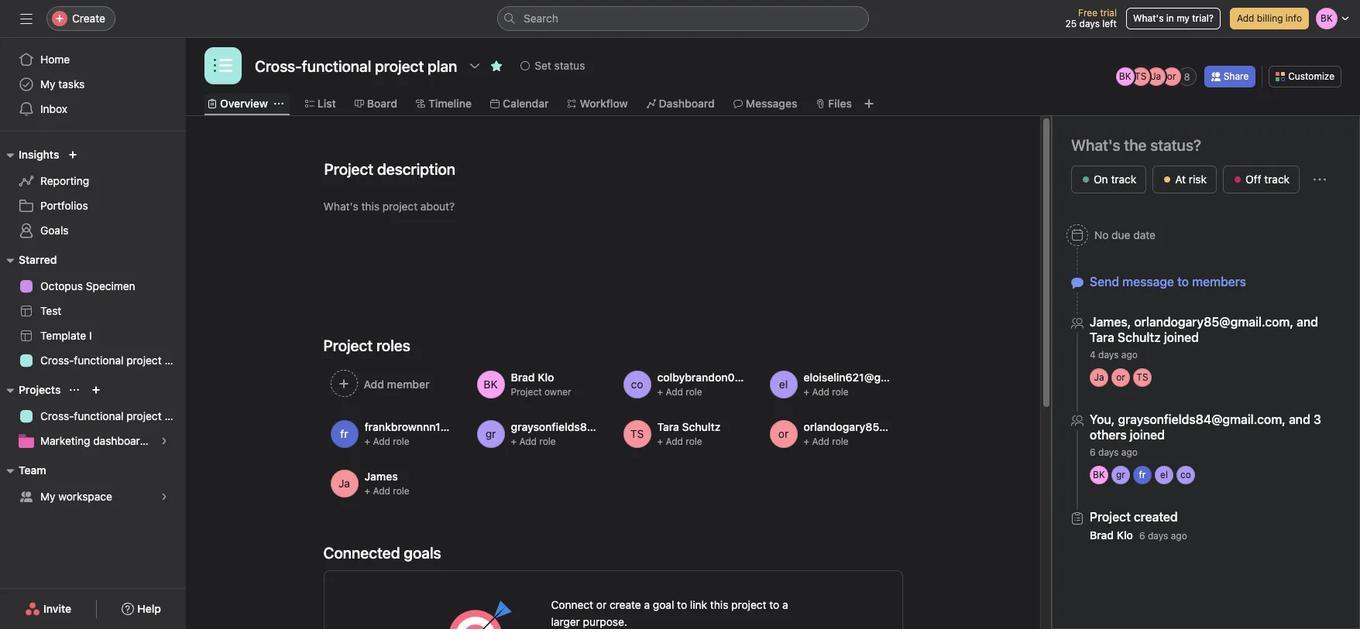 Task type: locate. For each thing, give the bounding box(es) containing it.
role up james
[[393, 436, 410, 448]]

what's inside button
[[1133, 12, 1164, 24]]

you,
[[1090, 413, 1115, 427]]

role inside colbybrandon04@gmail.com + add role
[[686, 387, 702, 398]]

0 vertical spatial and
[[1297, 315, 1319, 329]]

more actions image
[[1314, 174, 1326, 186]]

0 vertical spatial ago
[[1122, 349, 1138, 361]]

1 vertical spatial what's
[[1071, 136, 1121, 154]]

goals
[[40, 224, 69, 237]]

cross- inside projects element
[[40, 410, 74, 423]]

or left 8
[[1167, 71, 1176, 82]]

add inside "eloiselin621@gmail.com + add role"
[[812, 387, 830, 398]]

ago inside james, orlandogary85@gmail.com, and tara schultz joined 4 days ago
[[1122, 349, 1138, 361]]

and for orlandogary85@gmail.com,
[[1297, 315, 1319, 329]]

plan for first cross-functional project plan link
[[165, 354, 186, 367]]

help
[[137, 603, 161, 616]]

0 horizontal spatial track
[[1111, 173, 1137, 186]]

+ for frankbrownnn104@gmail.com
[[365, 436, 370, 448]]

+ inside orlandogary85@gmail.com + add role
[[804, 436, 810, 448]]

ago down "project created"
[[1171, 531, 1187, 542]]

add inside tara schultz + add role
[[666, 436, 683, 448]]

0 vertical spatial my
[[40, 77, 55, 91]]

projects element
[[0, 377, 186, 457]]

marketing
[[40, 435, 90, 448]]

0 horizontal spatial bk
[[1093, 470, 1105, 481]]

ts left 8
[[1135, 71, 1147, 82]]

role down tara schultz
[[686, 436, 702, 448]]

home
[[40, 53, 70, 66]]

list image
[[214, 57, 232, 75]]

joined down orlandogary85@gmail.com,
[[1164, 331, 1199, 345]]

+ down project
[[511, 436, 517, 448]]

+ up james
[[365, 436, 370, 448]]

ja left 8
[[1151, 71, 1162, 82]]

the status?
[[1124, 136, 1202, 154]]

2 my from the top
[[40, 490, 55, 504]]

add inside james + add role
[[373, 486, 390, 497]]

board
[[367, 97, 397, 110]]

my inside global element
[[40, 77, 55, 91]]

1 vertical spatial joined
[[1130, 428, 1165, 442]]

1 a from the left
[[644, 599, 650, 612]]

+ inside colbybrandon04@gmail.com + add role
[[657, 387, 663, 398]]

send message to members button
[[1090, 275, 1247, 289]]

goals link
[[9, 218, 177, 243]]

1 horizontal spatial or
[[1117, 372, 1126, 384]]

purpose.
[[583, 616, 627, 629]]

list link
[[305, 95, 336, 112]]

0 vertical spatial joined
[[1164, 331, 1199, 345]]

1 cross- from the top
[[40, 354, 74, 367]]

risk
[[1189, 173, 1207, 186]]

0 vertical spatial bk
[[1119, 71, 1132, 82]]

2 functional from the top
[[74, 410, 124, 423]]

0 horizontal spatial a
[[644, 599, 650, 612]]

joined inside you, graysonfields84@gmail.com, and 3 others joined 6 days ago
[[1130, 428, 1165, 442]]

days down others
[[1099, 447, 1119, 459]]

1 vertical spatial cross-functional project plan
[[40, 410, 186, 423]]

role for james
[[393, 486, 410, 497]]

2 vertical spatial project
[[731, 599, 767, 612]]

to right the "message"
[[1178, 275, 1189, 289]]

joined right others
[[1130, 428, 1165, 442]]

tasks
[[58, 77, 85, 91]]

ago inside you, graysonfields84@gmail.com, and 3 others joined 6 days ago
[[1122, 447, 1138, 459]]

and
[[1297, 315, 1319, 329], [1289, 413, 1311, 427]]

dashboard
[[659, 97, 715, 110]]

+ inside graysonfields84@gmail.com + add role
[[511, 436, 517, 448]]

role for tara schultz
[[686, 436, 702, 448]]

my
[[1177, 12, 1190, 24]]

role inside tara schultz + add role
[[686, 436, 702, 448]]

cross- down template on the left bottom
[[40, 354, 74, 367]]

at risk button
[[1153, 166, 1217, 194]]

add inside frankbrownnn104@gmail.com + add role
[[373, 436, 390, 448]]

set
[[535, 59, 552, 72]]

colbybrandon04@gmail.com
[[657, 371, 805, 384]]

add for eloiselin621@gmail.com
[[812, 387, 830, 398]]

my left tasks
[[40, 77, 55, 91]]

role for graysonfields84@gmail.com
[[539, 436, 556, 448]]

+ inside james + add role
[[365, 486, 370, 497]]

project
[[126, 354, 162, 367], [126, 410, 162, 423], [731, 599, 767, 612]]

0 vertical spatial 6
[[1090, 447, 1096, 459]]

ago up the gr
[[1122, 447, 1138, 459]]

+ inside tara schultz + add role
[[657, 436, 663, 448]]

ts down schultz
[[1137, 372, 1149, 384]]

+
[[657, 387, 663, 398], [804, 387, 810, 398], [365, 436, 370, 448], [511, 436, 517, 448], [657, 436, 663, 448], [804, 436, 810, 448], [365, 486, 370, 497]]

my for my workspace
[[40, 490, 55, 504]]

cross-functional project plan up dashboards at the bottom of the page
[[40, 410, 186, 423]]

add down project
[[519, 436, 537, 448]]

my inside teams element
[[40, 490, 55, 504]]

octopus specimen link
[[9, 274, 177, 299]]

you, graysonfields84@gmail.com, and 3 others joined 6 days ago
[[1090, 413, 1322, 459]]

new project or portfolio image
[[92, 386, 101, 395]]

+ down eloiselin621@gmail.com
[[804, 387, 810, 398]]

0 vertical spatial ja
[[1151, 71, 1162, 82]]

add down tara schultz
[[666, 436, 683, 448]]

0 vertical spatial ts
[[1135, 71, 1147, 82]]

cross- inside the starred element
[[40, 354, 74, 367]]

project roles
[[323, 337, 410, 355]]

connected goals
[[323, 545, 441, 562]]

0 vertical spatial or
[[1167, 71, 1176, 82]]

0 horizontal spatial 6
[[1090, 447, 1096, 459]]

add inside add billing info button
[[1237, 12, 1255, 24]]

1 cross-functional project plan from the top
[[40, 354, 186, 367]]

role down graysonfields84@gmail.com
[[539, 436, 556, 448]]

1 vertical spatial ago
[[1122, 447, 1138, 459]]

role down eloiselin621@gmail.com
[[832, 387, 849, 398]]

insights element
[[0, 141, 186, 246]]

add down eloiselin621@gmail.com
[[812, 387, 830, 398]]

1 track from the left
[[1111, 173, 1137, 186]]

my for my tasks
[[40, 77, 55, 91]]

or up purpose.
[[596, 599, 607, 612]]

and inside james, orlandogary85@gmail.com, and tara schultz joined 4 days ago
[[1297, 315, 1319, 329]]

track
[[1111, 173, 1137, 186], [1265, 173, 1290, 186]]

see details, marketing dashboards image
[[160, 437, 169, 446]]

timeline
[[428, 97, 472, 110]]

1 vertical spatial cross-functional project plan link
[[9, 404, 186, 429]]

a right this
[[783, 599, 788, 612]]

to right this
[[770, 599, 780, 612]]

project right this
[[731, 599, 767, 612]]

add member
[[364, 378, 430, 391]]

1 horizontal spatial a
[[783, 599, 788, 612]]

None text field
[[251, 52, 461, 80]]

bk left the gr
[[1093, 470, 1105, 481]]

what's left the in
[[1133, 12, 1164, 24]]

1 horizontal spatial to
[[770, 599, 780, 612]]

role inside graysonfields84@gmail.com + add role
[[539, 436, 556, 448]]

days inside james, orlandogary85@gmail.com, and tara schultz joined 4 days ago
[[1099, 349, 1119, 361]]

0 vertical spatial cross-
[[40, 354, 74, 367]]

plan inside the starred element
[[165, 354, 186, 367]]

or down schultz
[[1117, 372, 1126, 384]]

add up tara schultz
[[666, 387, 683, 398]]

cross- for first cross-functional project plan link
[[40, 354, 74, 367]]

ts
[[1135, 71, 1147, 82], [1137, 372, 1149, 384]]

cross-functional project plan link
[[9, 349, 186, 373], [9, 404, 186, 429]]

1 horizontal spatial ja
[[1151, 71, 1162, 82]]

track right off
[[1265, 173, 1290, 186]]

cross-functional project plan link down i
[[9, 349, 186, 373]]

dashboard link
[[647, 95, 715, 112]]

billing
[[1257, 12, 1283, 24]]

25
[[1066, 18, 1077, 29]]

1 horizontal spatial 6
[[1140, 531, 1146, 542]]

role down james
[[393, 486, 410, 497]]

1 vertical spatial ja
[[1094, 372, 1104, 384]]

role inside orlandogary85@gmail.com + add role
[[832, 436, 849, 448]]

add inside colbybrandon04@gmail.com + add role
[[666, 387, 683, 398]]

6 right the klo
[[1140, 531, 1146, 542]]

send message to members
[[1090, 275, 1247, 289]]

role for frankbrownnn104@gmail.com
[[393, 436, 410, 448]]

add inside orlandogary85@gmail.com + add role
[[812, 436, 830, 448]]

1 vertical spatial or
[[1117, 372, 1126, 384]]

reporting link
[[9, 169, 177, 194]]

2 horizontal spatial or
[[1167, 71, 1176, 82]]

1 vertical spatial and
[[1289, 413, 1311, 427]]

0 horizontal spatial what's
[[1071, 136, 1121, 154]]

or inside connect or create a goal to link this project to a larger purpose.
[[596, 599, 607, 612]]

project inside the starred element
[[126, 354, 162, 367]]

help button
[[112, 596, 171, 624]]

days down "project created"
[[1148, 531, 1169, 542]]

0 vertical spatial plan
[[165, 354, 186, 367]]

1 vertical spatial plan
[[165, 410, 186, 423]]

add up james
[[373, 436, 390, 448]]

0 vertical spatial project
[[126, 354, 162, 367]]

ja down 4
[[1094, 372, 1104, 384]]

add down james
[[373, 486, 390, 497]]

1 vertical spatial bk
[[1093, 470, 1105, 481]]

james,
[[1090, 315, 1131, 329]]

+ down tara schultz
[[657, 436, 663, 448]]

0 horizontal spatial or
[[596, 599, 607, 612]]

functional
[[74, 354, 124, 367], [74, 410, 124, 423]]

schultz
[[1118, 331, 1161, 345]]

plan
[[165, 354, 186, 367], [165, 410, 186, 423]]

role for orlandogary85@gmail.com
[[832, 436, 849, 448]]

1 vertical spatial project
[[126, 410, 162, 423]]

bk left 8
[[1119, 71, 1132, 82]]

my down team
[[40, 490, 55, 504]]

1 vertical spatial ts
[[1137, 372, 1149, 384]]

project down template i link
[[126, 354, 162, 367]]

2 vertical spatial ago
[[1171, 531, 1187, 542]]

8
[[1184, 71, 1190, 83]]

add down orlandogary85@gmail.com
[[812, 436, 830, 448]]

members
[[1192, 275, 1247, 289]]

add for orlandogary85@gmail.com
[[812, 436, 830, 448]]

role inside frankbrownnn104@gmail.com + add role
[[393, 436, 410, 448]]

functional up "marketing dashboards"
[[74, 410, 124, 423]]

what's up the on
[[1071, 136, 1121, 154]]

search button
[[497, 6, 869, 31]]

what's for what's the status?
[[1071, 136, 1121, 154]]

0 vertical spatial cross-functional project plan
[[40, 354, 186, 367]]

set status
[[535, 59, 585, 72]]

graysonfields84@gmail.com + add role
[[511, 421, 657, 448]]

2 plan from the top
[[165, 410, 186, 423]]

0 vertical spatial what's
[[1133, 12, 1164, 24]]

1 plan from the top
[[165, 354, 186, 367]]

role for colbybrandon04@gmail.com
[[686, 387, 702, 398]]

track right the on
[[1111, 173, 1137, 186]]

home link
[[9, 47, 177, 72]]

add left billing
[[1237, 12, 1255, 24]]

customize button
[[1269, 66, 1342, 88]]

6 down others
[[1090, 447, 1096, 459]]

new image
[[68, 150, 78, 160]]

no due date
[[1095, 229, 1156, 242]]

1 my from the top
[[40, 77, 55, 91]]

2 cross- from the top
[[40, 410, 74, 423]]

1 vertical spatial cross-
[[40, 410, 74, 423]]

ago down schultz
[[1122, 349, 1138, 361]]

1 vertical spatial my
[[40, 490, 55, 504]]

track for off track
[[1265, 173, 1290, 186]]

+ inside "eloiselin621@gmail.com + add role"
[[804, 387, 810, 398]]

plan inside projects element
[[165, 410, 186, 423]]

+ down james
[[365, 486, 370, 497]]

1 horizontal spatial track
[[1265, 173, 1290, 186]]

0 horizontal spatial ja
[[1094, 372, 1104, 384]]

0 vertical spatial cross-functional project plan link
[[9, 349, 186, 373]]

cross-functional project plan link up "marketing dashboards"
[[9, 404, 186, 429]]

2 track from the left
[[1265, 173, 1290, 186]]

a
[[644, 599, 650, 612], [783, 599, 788, 612]]

project up see details, marketing dashboards icon
[[126, 410, 162, 423]]

eloiselin621@gmail.com
[[804, 371, 927, 384]]

to left link
[[677, 599, 687, 612]]

3
[[1314, 413, 1322, 427]]

ja
[[1151, 71, 1162, 82], [1094, 372, 1104, 384]]

octopus
[[40, 280, 83, 293]]

brad klo project owner
[[511, 371, 571, 398]]

functional inside projects element
[[74, 410, 124, 423]]

send
[[1090, 275, 1120, 289]]

+ up tara schultz
[[657, 387, 663, 398]]

trial?
[[1193, 12, 1214, 24]]

days right 4
[[1099, 349, 1119, 361]]

role inside james + add role
[[393, 486, 410, 497]]

role down orlandogary85@gmail.com
[[832, 436, 849, 448]]

1 vertical spatial functional
[[74, 410, 124, 423]]

1 functional from the top
[[74, 354, 124, 367]]

functional inside the starred element
[[74, 354, 124, 367]]

days inside you, graysonfields84@gmail.com, and 3 others joined 6 days ago
[[1099, 447, 1119, 459]]

hide sidebar image
[[20, 12, 33, 25]]

+ down orlandogary85@gmail.com
[[804, 436, 810, 448]]

add for tara schultz
[[666, 436, 683, 448]]

files link
[[816, 95, 852, 112]]

calendar link
[[490, 95, 549, 112]]

functional down template i link
[[74, 354, 124, 367]]

brad klo link
[[1090, 529, 1133, 542]]

add for graysonfields84@gmail.com
[[519, 436, 537, 448]]

and inside you, graysonfields84@gmail.com, and 3 others joined 6 days ago
[[1289, 413, 1311, 427]]

1 horizontal spatial what's
[[1133, 12, 1164, 24]]

2 cross-functional project plan from the top
[[40, 410, 186, 423]]

+ for colbybrandon04@gmail.com
[[657, 387, 663, 398]]

off track button
[[1223, 166, 1300, 194]]

+ inside frankbrownnn104@gmail.com + add role
[[365, 436, 370, 448]]

cross-functional project plan down template i link
[[40, 354, 186, 367]]

marketing dashboards link
[[9, 429, 177, 454]]

days right 25
[[1080, 18, 1100, 29]]

a left the goal
[[644, 599, 650, 612]]

joined
[[1164, 331, 1199, 345], [1130, 428, 1165, 442]]

template
[[40, 329, 86, 342]]

1 horizontal spatial bk
[[1119, 71, 1132, 82]]

overview link
[[208, 95, 268, 112]]

list
[[318, 97, 336, 110]]

0 vertical spatial functional
[[74, 354, 124, 367]]

1 vertical spatial 6
[[1140, 531, 1146, 542]]

el
[[1161, 470, 1168, 481]]

share
[[1224, 71, 1249, 82]]

add inside graysonfields84@gmail.com + add role
[[519, 436, 537, 448]]

joined inside james, orlandogary85@gmail.com, and tara schultz joined 4 days ago
[[1164, 331, 1199, 345]]

cross- up marketing
[[40, 410, 74, 423]]

status
[[554, 59, 585, 72]]

role up tara schultz
[[686, 387, 702, 398]]

2 vertical spatial or
[[596, 599, 607, 612]]

role inside "eloiselin621@gmail.com + add role"
[[832, 387, 849, 398]]

octopus specimen
[[40, 280, 135, 293]]



Task type: describe. For each thing, give the bounding box(es) containing it.
workspace
[[58, 490, 112, 504]]

add for james
[[373, 486, 390, 497]]

and for graysonfields84@gmail.com,
[[1289, 413, 1311, 427]]

cross-functional project plan inside projects element
[[40, 410, 186, 423]]

on
[[1094, 173, 1108, 186]]

insights
[[19, 148, 59, 161]]

6 inside you, graysonfields84@gmail.com, and 3 others joined 6 days ago
[[1090, 447, 1096, 459]]

my workspace link
[[9, 485, 177, 510]]

goal
[[653, 599, 674, 612]]

what's in my trial?
[[1133, 12, 1214, 24]]

others
[[1090, 428, 1127, 442]]

functional for second cross-functional project plan link
[[74, 410, 124, 423]]

what's the status?
[[1071, 136, 1202, 154]]

orlandogary85@gmail.com,
[[1135, 315, 1294, 329]]

+ for orlandogary85@gmail.com
[[804, 436, 810, 448]]

Project description title text field
[[314, 153, 459, 186]]

remove from starred image
[[491, 60, 503, 72]]

dashboards
[[93, 435, 152, 448]]

messages link
[[734, 95, 798, 112]]

left
[[1103, 18, 1117, 29]]

graysonfields84@gmail.com,
[[1118, 413, 1286, 427]]

test link
[[9, 299, 177, 324]]

customize
[[1289, 71, 1335, 82]]

teams element
[[0, 457, 186, 513]]

show options image
[[469, 60, 481, 72]]

tara
[[1090, 331, 1115, 345]]

free trial 25 days left
[[1066, 7, 1117, 29]]

days inside "project created brad klo 6 days ago"
[[1148, 531, 1169, 542]]

files
[[829, 97, 852, 110]]

brad klo
[[511, 371, 554, 384]]

board link
[[355, 95, 397, 112]]

trial
[[1100, 7, 1117, 19]]

my workspace
[[40, 490, 112, 504]]

test
[[40, 304, 61, 318]]

starred element
[[0, 246, 186, 377]]

days inside free trial 25 days left
[[1080, 18, 1100, 29]]

cross- for second cross-functional project plan link
[[40, 410, 74, 423]]

at risk
[[1176, 173, 1207, 186]]

add for frankbrownnn104@gmail.com
[[373, 436, 390, 448]]

cross-functional project plan inside the starred element
[[40, 354, 186, 367]]

starred button
[[0, 251, 57, 270]]

on track
[[1094, 173, 1137, 186]]

1 cross-functional project plan link from the top
[[9, 349, 186, 373]]

6 inside "project created brad klo 6 days ago"
[[1140, 531, 1146, 542]]

frankbrownnn104@gmail.com + add role
[[365, 421, 517, 448]]

joined for schultz
[[1164, 331, 1199, 345]]

add tab image
[[863, 98, 875, 110]]

ago inside "project created brad klo 6 days ago"
[[1171, 531, 1187, 542]]

create button
[[46, 6, 115, 31]]

project created
[[1090, 511, 1178, 525]]

add for colbybrandon04@gmail.com
[[666, 387, 683, 398]]

fr
[[1139, 470, 1146, 481]]

orlandogary85@gmail.com
[[804, 421, 942, 434]]

calendar
[[503, 97, 549, 110]]

off
[[1246, 173, 1262, 186]]

what's for what's in my trial?
[[1133, 12, 1164, 24]]

due
[[1112, 229, 1131, 242]]

team
[[19, 464, 46, 477]]

free
[[1078, 7, 1098, 19]]

eloiselin621@gmail.com + add role
[[804, 371, 927, 398]]

timeline link
[[416, 95, 472, 112]]

portfolios
[[40, 199, 88, 212]]

add billing info button
[[1230, 8, 1309, 29]]

my tasks
[[40, 77, 85, 91]]

+ for tara schultz
[[657, 436, 663, 448]]

search
[[524, 12, 559, 25]]

workflow
[[580, 97, 628, 110]]

project inside connect or create a goal to link this project to a larger purpose.
[[731, 599, 767, 612]]

ago for others
[[1122, 447, 1138, 459]]

track for on track
[[1111, 173, 1137, 186]]

owner
[[545, 387, 571, 398]]

+ for james
[[365, 486, 370, 497]]

share button
[[1205, 66, 1256, 88]]

2 cross-functional project plan link from the top
[[9, 404, 186, 429]]

template i link
[[9, 324, 177, 349]]

invite
[[43, 603, 71, 616]]

tara schultz
[[657, 421, 721, 434]]

show options, current sort, top image
[[70, 386, 79, 395]]

projects button
[[0, 381, 61, 400]]

role for eloiselin621@gmail.com
[[832, 387, 849, 398]]

plan for second cross-functional project plan link
[[165, 410, 186, 423]]

2 a from the left
[[783, 599, 788, 612]]

tab actions image
[[274, 99, 283, 108]]

+ for graysonfields84@gmail.com
[[511, 436, 517, 448]]

invite button
[[15, 596, 81, 624]]

date
[[1134, 229, 1156, 242]]

connect or create a goal to link this project to a larger purpose.
[[551, 599, 788, 629]]

functional for first cross-functional project plan link
[[74, 354, 124, 367]]

joined for others
[[1130, 428, 1165, 442]]

message
[[1123, 275, 1175, 289]]

marketing dashboards
[[40, 435, 152, 448]]

james, orlandogary85@gmail.com, and tara schultz joined button
[[1090, 315, 1341, 346]]

team button
[[0, 462, 46, 480]]

2 horizontal spatial to
[[1178, 275, 1189, 289]]

james
[[365, 470, 398, 483]]

on track button
[[1071, 166, 1147, 194]]

frankbrownnn104@gmail.com
[[365, 421, 517, 434]]

larger
[[551, 616, 580, 629]]

messages
[[746, 97, 798, 110]]

see details, my workspace image
[[160, 493, 169, 502]]

search list box
[[497, 6, 869, 31]]

0 horizontal spatial to
[[677, 599, 687, 612]]

no due date button
[[1060, 222, 1163, 249]]

+ for eloiselin621@gmail.com
[[804, 387, 810, 398]]

template i
[[40, 329, 92, 342]]

add member button
[[323, 363, 464, 407]]

insights button
[[0, 146, 59, 164]]

gr
[[1116, 470, 1126, 481]]

no
[[1095, 229, 1109, 242]]

co
[[1181, 470, 1192, 481]]

4
[[1090, 349, 1096, 361]]

ago for schultz
[[1122, 349, 1138, 361]]

projects
[[19, 384, 61, 397]]

global element
[[0, 38, 186, 131]]

you, graysonfields84@gmail.com, and 3 others joined button
[[1090, 412, 1341, 443]]

tara schultz + add role
[[657, 421, 721, 448]]

in
[[1167, 12, 1174, 24]]



Task type: vqa. For each thing, say whether or not it's contained in the screenshot.
2nd the plan
yes



